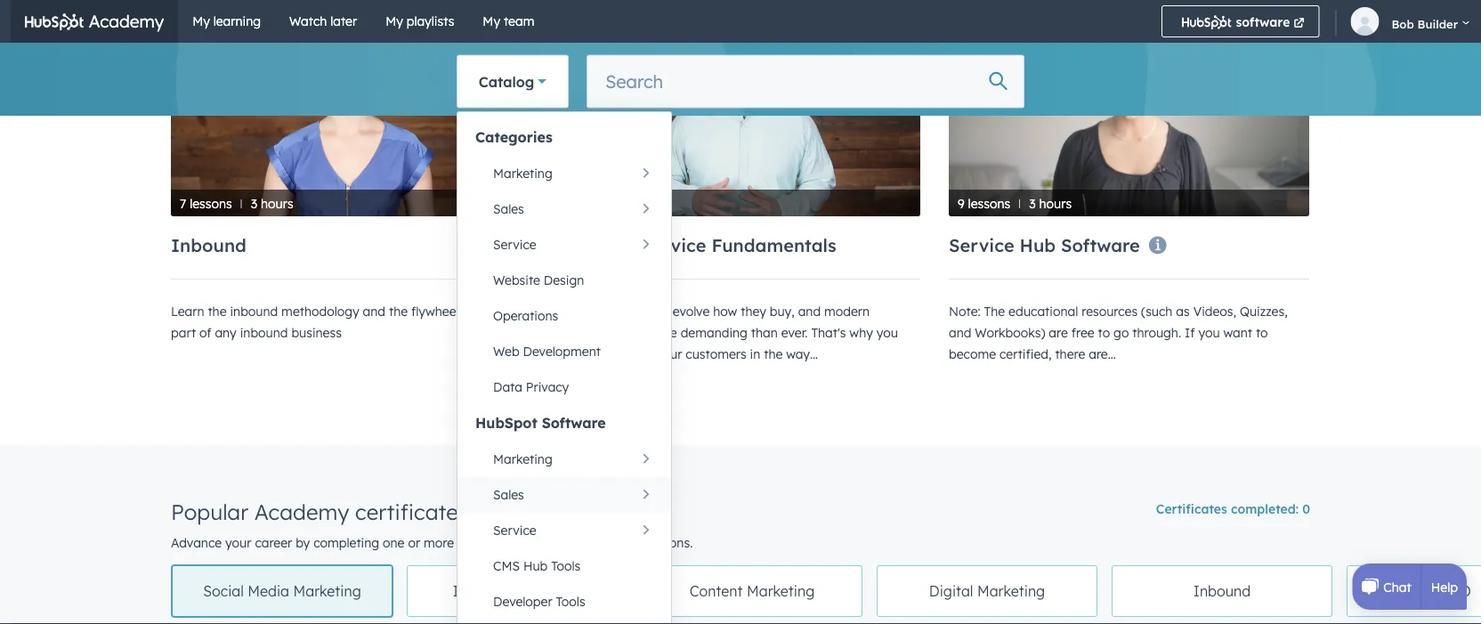 Task type: locate. For each thing, give the bounding box(es) containing it.
hub up the educational
[[1020, 234, 1056, 257]]

sales up website on the left of page
[[493, 202, 524, 217]]

1 horizontal spatial as
[[1176, 304, 1190, 319]]

marketing right content
[[747, 582, 815, 600]]

inbound up any
[[230, 304, 278, 319]]

your left career
[[225, 535, 251, 551]]

1 horizontal spatial hours
[[1039, 196, 1072, 212]]

or
[[408, 535, 420, 551]]

1 horizontal spatial free
[[1072, 325, 1095, 341]]

more down evolve
[[647, 325, 677, 341]]

certification right from
[[960, 26, 1062, 42]]

course thumbnail image
[[171, 14, 531, 217], [560, 14, 920, 217], [949, 14, 1309, 217]]

you right why at bottom
[[877, 325, 898, 341]]

buy,
[[770, 304, 795, 319]]

training
[[846, 15, 904, 35]]

2 my from the left
[[386, 13, 403, 29]]

0 horizontal spatial your
[[225, 535, 251, 551]]

1 3 from the left
[[251, 196, 257, 212]]

2 horizontal spatial course thumbnail image
[[949, 14, 1309, 217]]

0 horizontal spatial more
[[424, 535, 454, 551]]

content
[[690, 582, 743, 600]]

0 vertical spatial tools
[[551, 559, 581, 574]]

0 vertical spatial sales button
[[458, 192, 671, 227]]

development
[[523, 344, 601, 360]]

1 course thumbnail image from the left
[[171, 14, 531, 217]]

1 horizontal spatial hubspot
[[949, 15, 1016, 35]]

by
[[296, 535, 310, 551]]

are up there
[[1049, 325, 1068, 341]]

2 lessons from the left
[[968, 196, 1011, 212]]

0 horizontal spatial are
[[624, 325, 643, 341]]

1 horizontal spatial lessons
[[968, 196, 1011, 212]]

0 horizontal spatial certification
[[182, 26, 284, 42]]

SEO checkbox
[[1347, 566, 1481, 617]]

catalog button
[[457, 55, 569, 108]]

1 , from the left
[[235, 45, 238, 58]]

my team link
[[469, 0, 549, 43]]

1 horizontal spatial course thumbnail image
[[560, 14, 920, 217]]

operations
[[493, 308, 558, 324]]

1 certification from the left
[[182, 26, 284, 42]]

1 horizontal spatial customers
[[686, 347, 747, 362]]

1 vertical spatial software
[[542, 414, 606, 432]]

demanding
[[681, 325, 748, 341]]

2 are from the left
[[1049, 325, 1068, 341]]

free inside 'note: the educational resources (such as videos, quizzes, and workbooks) are free to go through. if you want to become certified, there are…'
[[1072, 325, 1095, 341]]

customers down "demanding"
[[686, 347, 747, 362]]

are…
[[1089, 347, 1116, 362]]

0 vertical spatial free
[[763, 15, 792, 35]]

hubspot down data
[[475, 414, 537, 432]]

1 as from the left
[[463, 304, 476, 319]]

inbound right any
[[240, 325, 288, 341]]

and right methodology
[[363, 304, 386, 319]]

3 hours for service hub software
[[1029, 196, 1072, 212]]

1 vertical spatial more
[[424, 535, 454, 551]]

1 horizontal spatial software
[[1061, 234, 1140, 257]]

quizzes,
[[1240, 304, 1288, 319]]

want
[[1224, 325, 1253, 341]]

and inside learn the inbound methodology and the flywheel as a core part of any inbound business
[[363, 304, 386, 319]]

take
[[390, 15, 424, 35]]

ever.
[[781, 325, 808, 341]]

1 vertical spatial service button
[[458, 513, 671, 549]]

inbound down the cms at the bottom left
[[453, 582, 510, 600]]

popular academy certificates
[[171, 499, 469, 525]]

course thumbnail image for inbound
[[171, 14, 531, 217]]

globally
[[496, 535, 542, 551]]

1 vertical spatial your
[[656, 347, 682, 362]]

0
[[1302, 501, 1310, 517]]

to down quizzes,
[[1256, 325, 1268, 341]]

sales button up recognized at the left bottom of the page
[[458, 478, 671, 513]]

2 3 from the left
[[1029, 196, 1036, 212]]

0 vertical spatial software
[[1061, 234, 1140, 257]]

hubspot software button
[[458, 405, 671, 442]]

hub down globally
[[523, 559, 548, 574]]

1 vertical spatial marketing button
[[458, 442, 671, 478]]

if
[[1185, 325, 1195, 341]]

you
[[877, 325, 898, 341], [1199, 325, 1220, 341]]

1 horizontal spatial certification
[[960, 26, 1062, 42]]

software up resources
[[1061, 234, 1140, 257]]

marketing down my learning link
[[182, 45, 235, 58]]

popular
[[171, 499, 248, 525]]

0 vertical spatial inbound
[[230, 304, 278, 319]]

1 vertical spatial sales
[[493, 202, 524, 217]]

0 horizontal spatial 3 hours
[[251, 196, 293, 212]]

2 horizontal spatial my
[[483, 13, 500, 29]]

hours for service hub software
[[1039, 196, 1072, 212]]

software
[[1061, 234, 1140, 257], [542, 414, 606, 432]]

1 my from the left
[[192, 13, 210, 29]]

0 vertical spatial service button
[[458, 227, 671, 263]]

tools down recognized at the left bottom of the page
[[551, 559, 581, 574]]

3 for inbound
[[251, 196, 257, 212]]

1 horizontal spatial hubspot_logo image
[[1182, 15, 1232, 29]]

they
[[741, 304, 766, 319]]

sales button
[[458, 192, 671, 227], [458, 478, 671, 513]]

0 vertical spatial your
[[428, 15, 462, 35]]

, down my learning link
[[269, 45, 272, 58]]

2 horizontal spatial and
[[949, 325, 972, 341]]

marketing button down the categories
[[458, 156, 671, 192]]

1 horizontal spatial 3
[[1029, 196, 1036, 212]]

are inside 'note: the educational resources (such as videos, quizzes, and workbooks) are free to go through. if you want to become certified, there are…'
[[1049, 325, 1068, 341]]

hubspot
[[949, 15, 1016, 35], [475, 414, 537, 432]]

sales down learning
[[241, 45, 269, 58]]

sales for first sales popup button from the bottom of the page
[[493, 487, 524, 503]]

1 horizontal spatial and
[[798, 304, 821, 319]]

more right or
[[424, 535, 454, 551]]

more inside people continue to evolve how they buy, and modern customers are more demanding than ever. that's why you need to engage your customers in the way…
[[647, 325, 677, 341]]

0 vertical spatial more
[[647, 325, 677, 341]]

my left playlists
[[386, 13, 403, 29]]

0 horizontal spatial customers
[[560, 325, 621, 341]]

of
[[199, 325, 211, 341], [458, 535, 470, 551]]

inbound
[[230, 304, 278, 319], [240, 325, 288, 341]]

service button up cms hub tools
[[458, 513, 671, 549]]

certification for service hub software
[[960, 26, 1062, 42]]

2 hours from the left
[[1039, 196, 1072, 212]]

my
[[192, 13, 210, 29], [386, 13, 403, 29], [483, 13, 500, 29]]

2 horizontal spatial your
[[656, 347, 682, 362]]

and down note:
[[949, 325, 972, 341]]

and inside people continue to evolve how they buy, and modern customers are more demanding than ever. that's why you need to engage your customers in the way…
[[798, 304, 821, 319]]

0 vertical spatial of
[[199, 325, 211, 341]]

data privacy
[[493, 380, 569, 395]]

seo
[[1443, 582, 1471, 600]]

sales button up design
[[458, 192, 671, 227]]

3 hours up service hub software
[[1029, 196, 1072, 212]]

tools down cms hub tools button
[[556, 594, 585, 610]]

my learning link
[[178, 0, 275, 43]]

1 are from the left
[[624, 325, 643, 341]]

cms hub tools
[[493, 559, 581, 574]]

the up any
[[208, 304, 227, 319]]

1 horizontal spatial 3 hours
[[1029, 196, 1072, 212]]

customers down people on the left
[[560, 325, 621, 341]]

0 horizontal spatial as
[[463, 304, 476, 319]]

1 service button from the top
[[458, 227, 671, 263]]

our
[[473, 535, 493, 551]]

0 horizontal spatial 3
[[251, 196, 257, 212]]

engage
[[608, 347, 653, 362]]

navigation
[[178, 0, 1144, 43]]

hubspot_logo image
[[25, 13, 84, 30], [1182, 15, 1232, 29]]

hub inside button
[[523, 559, 548, 574]]

free up there
[[1072, 325, 1095, 341]]

2 you from the left
[[1199, 325, 1220, 341]]

certification up marketing , sales , service
[[182, 26, 284, 42]]

service button up design
[[458, 227, 671, 263]]

Inbound Marketing checkbox
[[407, 566, 628, 617]]

,
[[235, 45, 238, 58], [269, 45, 272, 58]]

0 vertical spatial marketing button
[[458, 156, 671, 192]]

note: the educational resources (such as videos, quizzes, and workbooks) are free to go through. if you want to become certified, there are…
[[949, 304, 1288, 362]]

your for advance your career by completing one or more of our globally recognized certifications.
[[225, 535, 251, 551]]

software down 'data privacy' button
[[542, 414, 606, 432]]

1 you from the left
[[877, 325, 898, 341]]

career
[[255, 535, 292, 551]]

why
[[850, 325, 873, 341]]

hub for cms
[[523, 559, 548, 574]]

2 as from the left
[[1176, 304, 1190, 319]]

are inside people continue to evolve how they buy, and modern customers are more demanding than ever. that's why you need to engage your customers in the way…
[[624, 325, 643, 341]]

and
[[363, 304, 386, 319], [798, 304, 821, 319], [949, 325, 972, 341]]

my team
[[483, 13, 534, 29]]

0 horizontal spatial hub
[[523, 559, 548, 574]]

skills
[[563, 15, 598, 35]]

1 vertical spatial of
[[458, 535, 470, 551]]

1 horizontal spatial my
[[386, 13, 403, 29]]

3 my from the left
[[483, 13, 500, 29]]

0 horizontal spatial hubspot_logo image
[[25, 13, 84, 30]]

as left the a
[[463, 304, 476, 319]]

free
[[763, 15, 792, 35], [1072, 325, 1095, 341]]

2 course thumbnail image from the left
[[560, 14, 920, 217]]

0 horizontal spatial you
[[877, 325, 898, 341]]

0 horizontal spatial course thumbnail image
[[171, 14, 531, 217]]

navigation containing my learning
[[178, 0, 1144, 43]]

hubspot right from
[[949, 15, 1016, 35]]

3 up service hub software
[[1029, 196, 1036, 212]]

you right if
[[1199, 325, 1220, 341]]

1 vertical spatial free
[[1072, 325, 1095, 341]]

0 horizontal spatial of
[[199, 325, 211, 341]]

1 3 hours from the left
[[251, 196, 293, 212]]

builder
[[1418, 16, 1458, 31]]

0 horizontal spatial ,
[[235, 45, 238, 58]]

people continue to evolve how they buy, and modern customers are more demanding than ever. that's why you need to engage your customers in the way…
[[560, 304, 898, 362]]

1 hours from the left
[[261, 196, 293, 212]]

1 horizontal spatial are
[[1049, 325, 1068, 341]]

3 hours right 7 lessons
[[251, 196, 293, 212]]

sales up globally
[[493, 487, 524, 503]]

hours for inbound
[[261, 196, 293, 212]]

certification
[[182, 26, 284, 42], [960, 26, 1062, 42]]

certificates
[[355, 499, 469, 525]]

workbooks)
[[975, 325, 1045, 341]]

the right "in"
[[764, 347, 783, 362]]

0 horizontal spatial software
[[542, 414, 606, 432]]

of left the "our"
[[458, 535, 470, 551]]

there
[[1055, 347, 1085, 362]]

your
[[428, 15, 462, 35], [656, 347, 682, 362], [225, 535, 251, 551]]

0 vertical spatial hub
[[1020, 234, 1056, 257]]

you inside 'note: the educational resources (such as videos, quizzes, and workbooks) are free to go through. if you want to become certified, there are…'
[[1199, 325, 1220, 341]]

marketing button
[[458, 156, 671, 192], [458, 442, 671, 478]]

take your professional skills to the next level with free online training from hubspot academy
[[390, 15, 1092, 35]]

inbound down certificates completed: 0 "link"
[[1194, 582, 1251, 600]]

hours up service hub software
[[1039, 196, 1072, 212]]

marketing down hubspot software
[[493, 452, 553, 467]]

your right take
[[428, 15, 462, 35]]

menu
[[458, 120, 671, 624]]

lessons right 9
[[968, 196, 1011, 212]]

2 3 hours from the left
[[1029, 196, 1072, 212]]

, down learning
[[235, 45, 238, 58]]

of left any
[[199, 325, 211, 341]]

0 horizontal spatial hubspot
[[475, 414, 537, 432]]

1 vertical spatial sales button
[[458, 478, 671, 513]]

the left flywheel
[[389, 304, 408, 319]]

3 course thumbnail image from the left
[[949, 14, 1309, 217]]

business
[[291, 325, 342, 341]]

bob builder button
[[1342, 0, 1481, 43]]

3
[[251, 196, 257, 212], [1029, 196, 1036, 212]]

software
[[1232, 14, 1290, 30]]

lessons right 7
[[190, 196, 232, 212]]

Social Media Marketing checkbox
[[172, 566, 393, 617]]

1 horizontal spatial your
[[428, 15, 462, 35]]

chat
[[1384, 579, 1412, 594]]

to
[[603, 15, 618, 35], [657, 304, 669, 319], [1098, 325, 1110, 341], [1256, 325, 1268, 341], [592, 347, 604, 362]]

1 marketing button from the top
[[458, 156, 671, 192]]

0 horizontal spatial and
[[363, 304, 386, 319]]

people
[[560, 304, 600, 319]]

0 horizontal spatial my
[[192, 13, 210, 29]]

marketing down cms hub tools
[[514, 582, 582, 600]]

continue
[[603, 304, 654, 319]]

your right engage
[[656, 347, 682, 362]]

watch later
[[289, 13, 357, 29]]

and up ever.
[[798, 304, 821, 319]]

1 vertical spatial hub
[[523, 559, 548, 574]]

hours
[[261, 196, 293, 212], [1039, 196, 1072, 212]]

as up if
[[1176, 304, 1190, 319]]

2 vertical spatial your
[[225, 535, 251, 551]]

3 right 7 lessons
[[251, 196, 257, 212]]

my for my learning
[[192, 13, 210, 29]]

1 horizontal spatial more
[[647, 325, 677, 341]]

my left team
[[483, 13, 500, 29]]

marketing button down hubspot software
[[458, 442, 671, 478]]

categories button
[[458, 120, 671, 156]]

0 horizontal spatial hours
[[261, 196, 293, 212]]

from
[[909, 15, 945, 35]]

1 horizontal spatial hub
[[1020, 234, 1056, 257]]

0 horizontal spatial lessons
[[190, 196, 232, 212]]

as
[[463, 304, 476, 319], [1176, 304, 1190, 319]]

2 marketing button from the top
[[458, 442, 671, 478]]

hub for service
[[1020, 234, 1056, 257]]

free right with
[[763, 15, 792, 35]]

later
[[330, 13, 357, 29]]

1 lessons from the left
[[190, 196, 232, 212]]

fundamentals
[[712, 234, 837, 257]]

to left go
[[1098, 325, 1110, 341]]

your inside people continue to evolve how they buy, and modern customers are more demanding than ever. that's why you need to engage your customers in the way…
[[656, 347, 682, 362]]

2 certification from the left
[[960, 26, 1062, 42]]

my left learning
[[192, 13, 210, 29]]

2 sales button from the top
[[458, 478, 671, 513]]

2 vertical spatial sales
[[493, 487, 524, 503]]

professional
[[467, 15, 558, 35]]

3 hours
[[251, 196, 293, 212], [1029, 196, 1072, 212]]

1 horizontal spatial you
[[1199, 325, 1220, 341]]

0 vertical spatial hubspot
[[949, 15, 1016, 35]]

1 vertical spatial hubspot
[[475, 414, 537, 432]]

educational
[[1009, 304, 1078, 319]]

1 horizontal spatial ,
[[269, 45, 272, 58]]

hours right 7 lessons
[[261, 196, 293, 212]]

become
[[949, 347, 996, 362]]

are up engage
[[624, 325, 643, 341]]

service button
[[458, 227, 671, 263], [458, 513, 671, 549]]



Task type: describe. For each thing, give the bounding box(es) containing it.
my for my playlists
[[386, 13, 403, 29]]

playlists
[[407, 13, 454, 29]]

and inside 'note: the educational resources (such as videos, quizzes, and workbooks) are free to go through. if you want to become certified, there are…'
[[949, 325, 972, 341]]

how
[[713, 304, 737, 319]]

media
[[248, 582, 289, 600]]

evolve
[[673, 304, 710, 319]]

cms hub tools button
[[458, 549, 671, 584]]

way…
[[786, 347, 818, 362]]

0 vertical spatial customers
[[560, 325, 621, 341]]

online
[[797, 15, 842, 35]]

note:
[[949, 304, 981, 319]]

data privacy button
[[458, 370, 671, 405]]

data
[[493, 380, 522, 395]]

next
[[651, 15, 684, 35]]

are for service
[[624, 325, 643, 341]]

to left evolve
[[657, 304, 669, 319]]

bob
[[1392, 16, 1414, 31]]

developer tools button
[[458, 584, 671, 620]]

sales for 1st sales popup button from the top of the page
[[493, 202, 524, 217]]

design
[[544, 273, 584, 288]]

digital
[[929, 582, 973, 600]]

catalog
[[479, 73, 534, 90]]

lesson service
[[571, 26, 621, 57]]

methodology
[[281, 304, 359, 319]]

software inside button
[[542, 414, 606, 432]]

Digital Marketing checkbox
[[877, 566, 1098, 617]]

as inside 'note: the educational resources (such as videos, quizzes, and workbooks) are free to go through. if you want to become certified, there are…'
[[1176, 304, 1190, 319]]

recognized
[[545, 535, 609, 551]]

watch later link
[[275, 0, 371, 43]]

help
[[1431, 579, 1458, 594]]

privacy
[[526, 380, 569, 395]]

Inbound checkbox
[[1112, 566, 1333, 617]]

inbound marketing
[[453, 582, 582, 600]]

part
[[171, 325, 196, 341]]

cms
[[493, 559, 520, 574]]

completed:
[[1231, 501, 1299, 517]]

to right need
[[592, 347, 604, 362]]

digital marketing
[[929, 582, 1045, 600]]

1 vertical spatial tools
[[556, 594, 585, 610]]

course thumbnail image for inbound service fundamentals
[[560, 14, 920, 217]]

2 horizontal spatial academy
[[1021, 15, 1092, 35]]

that's
[[811, 325, 846, 341]]

3 for service hub software
[[1029, 196, 1036, 212]]

lesson
[[571, 26, 621, 42]]

need
[[560, 347, 589, 362]]

7
[[180, 196, 186, 212]]

lessons for service hub software
[[968, 196, 1011, 212]]

hubspot_logo image for software
[[1182, 15, 1232, 29]]

hubspot inside button
[[475, 414, 537, 432]]

1 vertical spatial customers
[[686, 347, 747, 362]]

advance
[[171, 535, 222, 551]]

your for take your professional skills to the next level with free online training from hubspot academy
[[428, 15, 462, 35]]

my learning
[[192, 13, 261, 29]]

my playlists
[[386, 13, 454, 29]]

Search search field
[[587, 55, 1025, 108]]

9 lessons
[[958, 196, 1011, 212]]

7 lessons
[[180, 196, 232, 212]]

9
[[958, 196, 965, 212]]

in
[[750, 347, 760, 362]]

0 vertical spatial sales
[[241, 45, 269, 58]]

0 horizontal spatial free
[[763, 15, 792, 35]]

operations button
[[458, 299, 671, 334]]

inbound down 7 lessons
[[171, 234, 247, 257]]

1 horizontal spatial of
[[458, 535, 470, 551]]

than
[[751, 325, 778, 341]]

web
[[493, 344, 519, 360]]

0 horizontal spatial academy
[[84, 11, 164, 32]]

1 horizontal spatial academy
[[254, 499, 349, 525]]

social media marketing
[[203, 582, 361, 600]]

marketing right digital
[[977, 582, 1045, 600]]

marketing , sales , service
[[182, 45, 315, 58]]

2 service button from the top
[[458, 513, 671, 549]]

lessons for inbound
[[190, 196, 232, 212]]

marketing down the categories
[[493, 166, 553, 182]]

videos,
[[1193, 304, 1237, 319]]

learning
[[213, 13, 261, 29]]

core
[[491, 304, 516, 319]]

learn
[[171, 304, 204, 319]]

certified,
[[1000, 347, 1052, 362]]

the left next
[[623, 15, 647, 35]]

web development
[[493, 344, 601, 360]]

completing
[[314, 535, 379, 551]]

with
[[726, 15, 758, 35]]

hubspot software
[[475, 414, 606, 432]]

1 sales button from the top
[[458, 192, 671, 227]]

service inside lesson service
[[571, 44, 610, 57]]

hubspot_logo image for academy
[[25, 13, 84, 30]]

watch
[[289, 13, 327, 29]]

the
[[984, 304, 1005, 319]]

my playlists link
[[371, 0, 469, 43]]

a
[[480, 304, 487, 319]]

any
[[215, 325, 237, 341]]

web development button
[[458, 334, 671, 370]]

menu containing categories
[[458, 120, 671, 624]]

1 vertical spatial inbound
[[240, 325, 288, 341]]

my for my team
[[483, 13, 500, 29]]

certificates
[[1156, 501, 1227, 517]]

content marketing
[[690, 582, 815, 600]]

3 hours for inbound
[[251, 196, 293, 212]]

the inside people continue to evolve how they buy, and modern customers are more demanding than ever. that's why you need to engage your customers in the way…
[[764, 347, 783, 362]]

as inside learn the inbound methodology and the flywheel as a core part of any inbound business
[[463, 304, 476, 319]]

developer tools
[[493, 594, 585, 610]]

course thumbnail image for service hub software
[[949, 14, 1309, 217]]

are for hub
[[1049, 325, 1068, 341]]

2 , from the left
[[269, 45, 272, 58]]

resources
[[1082, 304, 1138, 319]]

social
[[203, 582, 244, 600]]

certificates completed: 0 link
[[1156, 499, 1310, 520]]

team
[[504, 13, 534, 29]]

certifications.
[[613, 535, 693, 551]]

Content Marketing checkbox
[[642, 566, 863, 617]]

(such
[[1141, 304, 1173, 319]]

to right skills
[[603, 15, 618, 35]]

you inside people continue to evolve how they buy, and modern customers are more demanding than ever. that's why you need to engage your customers in the way…
[[877, 325, 898, 341]]

level
[[689, 15, 722, 35]]

bob builder
[[1392, 16, 1458, 31]]

of inside learn the inbound methodology and the flywheel as a core part of any inbound business
[[199, 325, 211, 341]]

marketing down completing
[[293, 582, 361, 600]]

certification for inbound
[[182, 26, 284, 42]]

inbound up "website design" button
[[560, 234, 636, 257]]



Task type: vqa. For each thing, say whether or not it's contained in the screenshot.
'group'
no



